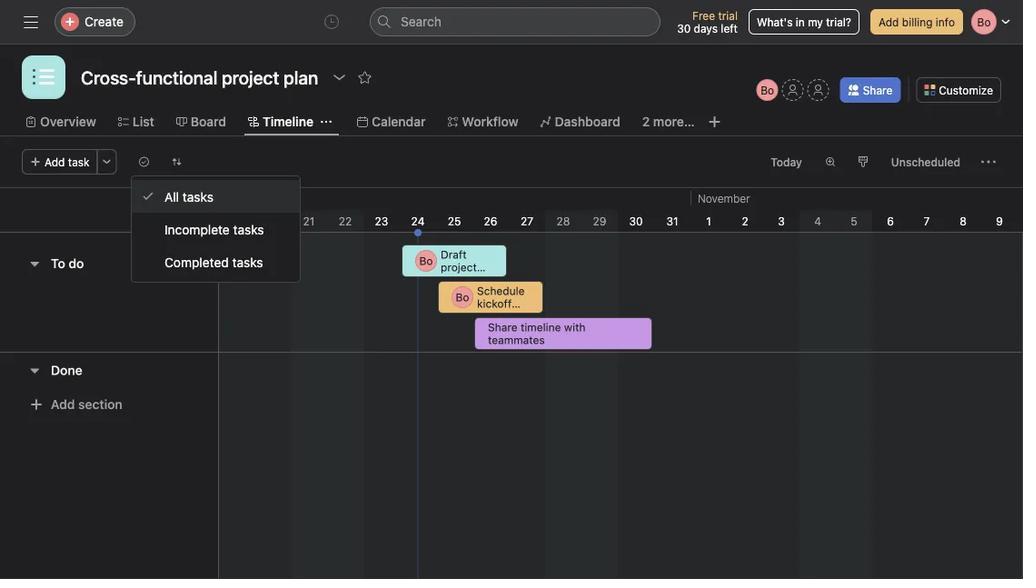 Task type: describe. For each thing, give the bounding box(es) containing it.
dashboard
[[555, 114, 621, 129]]

all tasks image
[[139, 156, 150, 167]]

17
[[158, 215, 169, 227]]

5
[[851, 215, 858, 227]]

free
[[693, 9, 716, 22]]

6
[[888, 215, 895, 227]]

more actions image
[[982, 155, 997, 169]]

what's in my trial?
[[757, 15, 852, 28]]

add task
[[45, 156, 90, 168]]

left
[[721, 22, 738, 35]]

billing
[[903, 15, 933, 28]]

trial?
[[827, 15, 852, 28]]

calendar link
[[357, 112, 426, 132]]

board
[[191, 114, 226, 129]]

in
[[796, 15, 806, 28]]

more…
[[654, 114, 695, 129]]

all
[[165, 189, 179, 204]]

8
[[960, 215, 967, 227]]

info
[[937, 15, 956, 28]]

workflow link
[[448, 112, 519, 132]]

2 for 2
[[742, 215, 749, 227]]

more actions image
[[102, 156, 112, 167]]

tasks for incomplete tasks
[[233, 222, 264, 237]]

what's in my trial? button
[[749, 9, 860, 35]]

add billing info
[[879, 15, 956, 28]]

share for share timeline with teammates
[[488, 321, 518, 334]]

done
[[51, 363, 82, 378]]

schedule kickoff meeting
[[477, 285, 525, 323]]

overview
[[40, 114, 96, 129]]

with
[[565, 321, 586, 334]]

add billing info button
[[871, 9, 964, 35]]

project
[[441, 261, 477, 274]]

timeline link
[[248, 112, 314, 132]]

all tasks
[[165, 189, 214, 204]]

add section button
[[22, 388, 130, 421]]

completed
[[165, 254, 229, 269]]

dashboard link
[[541, 112, 621, 132]]

bo for schedule kickoff meeting
[[456, 291, 470, 304]]

25
[[448, 215, 461, 227]]

draft project brief
[[441, 248, 477, 286]]

task
[[68, 156, 90, 168]]

section
[[78, 397, 122, 412]]

to do
[[51, 256, 84, 271]]

brief
[[441, 274, 465, 286]]

free trial 30 days left
[[678, 9, 738, 35]]

list
[[133, 114, 154, 129]]

0 horizontal spatial 30
[[630, 215, 643, 227]]

3
[[779, 215, 785, 227]]

add tab image
[[708, 115, 723, 129]]

completed tasks
[[165, 254, 263, 269]]

my
[[809, 15, 824, 28]]

search list box
[[370, 7, 661, 36]]

search
[[401, 14, 442, 29]]

add to starred image
[[358, 70, 372, 85]]

workflow
[[462, 114, 519, 129]]

incomplete
[[165, 222, 230, 237]]

add for add section
[[51, 397, 75, 412]]

overview link
[[25, 112, 96, 132]]

none image
[[172, 156, 182, 167]]

18
[[194, 215, 206, 227]]

31
[[667, 215, 679, 227]]



Task type: vqa. For each thing, say whether or not it's contained in the screenshot.
the prominent image
no



Task type: locate. For each thing, give the bounding box(es) containing it.
1 vertical spatial 2
[[742, 215, 749, 227]]

2 down november
[[742, 215, 749, 227]]

2 vertical spatial add
[[51, 397, 75, 412]]

what's
[[757, 15, 793, 28]]

share for share
[[864, 84, 893, 96]]

2 more… button
[[643, 112, 695, 132]]

add section
[[51, 397, 122, 412]]

2 for 2 more…
[[643, 114, 650, 129]]

today
[[771, 156, 803, 168]]

do
[[69, 256, 84, 271]]

create button
[[55, 7, 135, 36]]

days
[[694, 22, 718, 35]]

calendar
[[372, 114, 426, 129]]

bo inside 'button'
[[761, 84, 775, 96]]

november
[[698, 192, 751, 205]]

add inside button
[[45, 156, 65, 168]]

2 vertical spatial tasks
[[232, 254, 263, 269]]

tasks down 19
[[232, 254, 263, 269]]

19
[[230, 215, 242, 227]]

bo button
[[757, 79, 779, 101]]

bo for draft project brief
[[420, 255, 433, 267]]

1 horizontal spatial bo
[[456, 291, 470, 304]]

0 vertical spatial add
[[879, 15, 900, 28]]

30 right "29"
[[630, 215, 643, 227]]

26
[[484, 215, 498, 227]]

customize
[[940, 84, 994, 96]]

list image
[[33, 66, 55, 88]]

2 inside 2 more… popup button
[[643, 114, 650, 129]]

create
[[85, 14, 124, 29]]

show options image
[[332, 70, 347, 85]]

completed tasks link
[[132, 246, 300, 278]]

unscheduled
[[892, 156, 961, 168]]

board link
[[176, 112, 226, 132]]

0 vertical spatial share
[[864, 84, 893, 96]]

search button
[[370, 7, 661, 36]]

tasks for completed tasks
[[232, 254, 263, 269]]

share up color: default image
[[864, 84, 893, 96]]

bo down the "what's"
[[761, 84, 775, 96]]

28
[[557, 215, 571, 227]]

23
[[375, 215, 389, 227]]

incomplete tasks link
[[132, 213, 300, 246]]

0 vertical spatial tasks
[[183, 189, 214, 204]]

meeting
[[477, 310, 519, 323]]

1
[[707, 215, 712, 227]]

2 vertical spatial bo
[[456, 291, 470, 304]]

29
[[593, 215, 607, 227]]

1 vertical spatial bo
[[420, 255, 433, 267]]

tasks
[[183, 189, 214, 204], [233, 222, 264, 237], [232, 254, 263, 269]]

tasks for all tasks
[[183, 189, 214, 204]]

30 inside free trial 30 days left
[[678, 22, 691, 35]]

0 vertical spatial bo
[[761, 84, 775, 96]]

1 horizontal spatial 2
[[742, 215, 749, 227]]

tab actions image
[[321, 116, 332, 127]]

add
[[879, 15, 900, 28], [45, 156, 65, 168], [51, 397, 75, 412]]

24
[[412, 215, 425, 227]]

incomplete tasks
[[165, 222, 264, 237]]

1 horizontal spatial share
[[864, 84, 893, 96]]

all tasks link
[[132, 180, 300, 213]]

add for add task
[[45, 156, 65, 168]]

0 vertical spatial 30
[[678, 22, 691, 35]]

schedule
[[477, 285, 525, 297]]

to do button
[[51, 247, 84, 280]]

collapse task list for the section to do image
[[27, 256, 42, 271]]

2 horizontal spatial bo
[[761, 84, 775, 96]]

to
[[51, 256, 65, 271]]

bo down brief
[[456, 291, 470, 304]]

share inside button
[[864, 84, 893, 96]]

bo
[[761, 84, 775, 96], [420, 255, 433, 267], [456, 291, 470, 304]]

expand sidebar image
[[24, 15, 38, 29]]

16
[[121, 215, 133, 227]]

done button
[[51, 354, 82, 387]]

add task button
[[22, 149, 98, 175]]

timeline
[[263, 114, 314, 129]]

add inside button
[[879, 15, 900, 28]]

collapse task list for the section done image
[[27, 363, 42, 378]]

unscheduled button
[[884, 149, 969, 175]]

color: default image
[[858, 156, 869, 167]]

share button
[[841, 77, 901, 103]]

0 vertical spatial 2
[[643, 114, 650, 129]]

share
[[864, 84, 893, 96], [488, 321, 518, 334]]

draft
[[441, 248, 467, 261]]

add left task
[[45, 156, 65, 168]]

timeline
[[521, 321, 561, 334]]

bo left draft
[[420, 255, 433, 267]]

customize button
[[917, 77, 1002, 103]]

21
[[303, 215, 315, 227]]

1 vertical spatial share
[[488, 321, 518, 334]]

0 horizontal spatial 2
[[643, 114, 650, 129]]

None text field
[[76, 61, 323, 94]]

1 vertical spatial 30
[[630, 215, 643, 227]]

add for add billing info
[[879, 15, 900, 28]]

history image
[[325, 15, 339, 29]]

add inside button
[[51, 397, 75, 412]]

tasks up 18
[[183, 189, 214, 204]]

9
[[997, 215, 1004, 227]]

today button
[[763, 149, 811, 175]]

30
[[678, 22, 691, 35], [630, 215, 643, 227]]

list link
[[118, 112, 154, 132]]

share timeline with teammates
[[488, 321, 586, 346]]

4
[[815, 215, 822, 227]]

0 horizontal spatial share
[[488, 321, 518, 334]]

22
[[339, 215, 352, 227]]

2
[[643, 114, 650, 129], [742, 215, 749, 227]]

weeks image
[[826, 156, 836, 167]]

kickoff
[[477, 297, 512, 310]]

share inside share timeline with teammates
[[488, 321, 518, 334]]

0 horizontal spatial bo
[[420, 255, 433, 267]]

2 left more…
[[643, 114, 650, 129]]

share down kickoff
[[488, 321, 518, 334]]

27
[[521, 215, 534, 227]]

1 vertical spatial add
[[45, 156, 65, 168]]

20
[[266, 215, 280, 227]]

2 more…
[[643, 114, 695, 129]]

add left billing
[[879, 15, 900, 28]]

tasks left 20
[[233, 222, 264, 237]]

1 vertical spatial tasks
[[233, 222, 264, 237]]

add down done button
[[51, 397, 75, 412]]

teammates
[[488, 334, 545, 346]]

1 horizontal spatial 30
[[678, 22, 691, 35]]

7
[[924, 215, 931, 227]]

30 left days
[[678, 22, 691, 35]]

trial
[[719, 9, 738, 22]]



